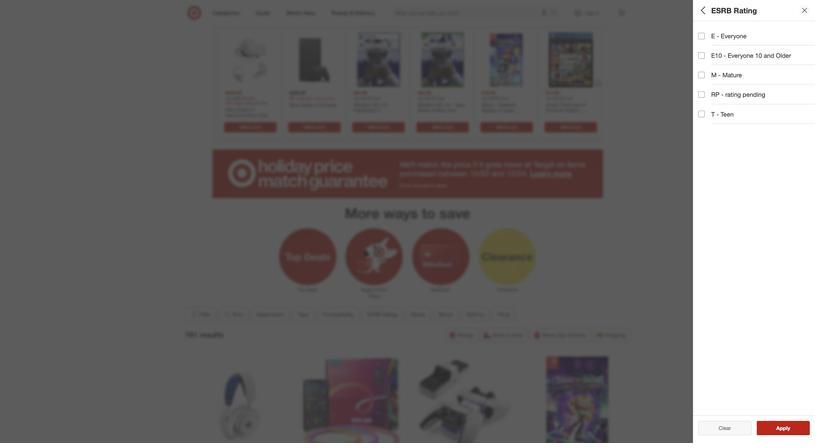 Task type: locate. For each thing, give the bounding box(es) containing it.
reality
[[240, 118, 253, 124]]

see results button
[[757, 422, 810, 436]]

2 madden from the left
[[418, 102, 435, 108]]

xbox inside $34.99 reg $69.99 sale madden nfl 24 - xbox series x/xbox one
[[455, 102, 465, 108]]

6 add to cart button from the left
[[545, 122, 597, 133]]

meta quest 2: advanced all-in-one virtual reality headset - 128gb
[[225, 107, 275, 130]]

save
[[439, 205, 470, 222]]

4 sale from the left
[[501, 96, 509, 101]]

one
[[448, 108, 456, 113], [259, 113, 268, 118]]

edition
[[565, 108, 579, 113]]

and right 10/22
[[492, 169, 504, 179]]

in for store
[[506, 333, 510, 339]]

$14.99
[[546, 90, 560, 96]]

0 vertical spatial esrb rating button
[[698, 89, 815, 112]]

add to cart
[[240, 125, 261, 130], [304, 125, 325, 130], [368, 125, 389, 130], [432, 125, 453, 130], [496, 125, 517, 130], [560, 125, 581, 130]]

to
[[248, 125, 252, 130], [312, 125, 316, 130], [376, 125, 380, 130], [441, 125, 444, 130], [505, 125, 508, 130], [569, 125, 573, 130], [422, 205, 435, 222]]

2 vertical spatial on
[[556, 160, 565, 170]]

2 add to cart from the left
[[304, 125, 325, 130]]

1 horizontal spatial 24
[[446, 102, 451, 108]]

1 vertical spatial items
[[567, 160, 586, 170]]

xbox series x console image
[[287, 33, 342, 88]]

rating inside dialog
[[734, 6, 757, 15]]

clearance
[[497, 287, 518, 293]]

everyone right e on the right of the page
[[721, 32, 747, 40]]

esrb rating up e - everyone
[[711, 6, 757, 15]]

add to cart button for meta quest 2: advanced all-in-one virtual reality headset - 128gb
[[224, 122, 276, 133]]

everyone for e10
[[728, 52, 754, 59]]

0 horizontal spatial compatibility button
[[317, 308, 359, 322]]

same day delivery button
[[530, 329, 591, 343]]

meta quest 2: advanced all-in-one virtual reality headset - 128gb image
[[223, 33, 278, 88]]

reg inside $34.99 reg $69.99 sale madden nfl 24 - playstation 5
[[354, 96, 359, 101]]

add to cart for madden nfl 24 - xbox series x/xbox one
[[432, 125, 453, 130]]

1 horizontal spatial on
[[392, 13, 403, 25]]

1 horizontal spatial esrb rating button
[[698, 89, 815, 112]]

1 vertical spatial type button
[[292, 308, 314, 322]]

2 add from the left
[[304, 125, 311, 130]]

cart down xbox series x console
[[317, 125, 325, 130]]

add to cart down 4
[[560, 125, 581, 130]]

2 horizontal spatial series
[[418, 108, 431, 113]]

genre
[[698, 119, 716, 126], [411, 312, 425, 318]]

clear inside button
[[716, 426, 728, 432]]

2 vertical spatial rating
[[382, 312, 397, 318]]

add to cart down xbox series x console
[[304, 125, 325, 130]]

sale up 2:
[[247, 96, 255, 101]]

rating
[[734, 6, 757, 15], [717, 96, 736, 104], [382, 312, 397, 318]]

one up headset
[[259, 113, 268, 118]]

purchased
[[400, 169, 436, 179]]

add to cart for mario + rabbids: sparks of hope - nintendo switch
[[496, 125, 517, 130]]

sale up x/xbox
[[437, 96, 445, 101]]

sale inside the $14.99 reg $29.99 sale grand theft auto v: premium edition - playstation 4
[[565, 96, 573, 101]]

2 add to cart button from the left
[[288, 122, 341, 133]]

to down 5
[[376, 125, 380, 130]]

esrb up t - teen option
[[698, 96, 715, 104]]

1 horizontal spatial target
[[533, 160, 554, 170]]

0 horizontal spatial nfl
[[372, 102, 380, 108]]

1 horizontal spatial one
[[448, 108, 456, 113]]

shipping
[[605, 333, 626, 339]]

2 vertical spatial esrb rating
[[367, 312, 397, 318]]

xbox left the mario
[[455, 102, 465, 108]]

E10 - Everyone 10 and Older checkbox
[[698, 52, 705, 59]]

to down 4
[[569, 125, 573, 130]]

sort button
[[218, 308, 248, 322]]

What can we help you find? suggestions appear below search field
[[391, 6, 553, 20]]

1 vertical spatial and
[[492, 169, 504, 179]]

clear button
[[698, 422, 752, 436]]

$34.99 for madden nfl 24 - playstation 5
[[354, 90, 367, 96]]

0 vertical spatial esrb rating
[[711, 6, 757, 15]]

cart down $34.99 reg $69.99 sale madden nfl 24 - playstation 5 at the top
[[381, 125, 389, 130]]

nfl up x/xbox
[[436, 102, 444, 108]]

rating right filters
[[734, 6, 757, 15]]

24 inside $34.99 reg $69.99 sale madden nfl 24 - playstation 5
[[381, 102, 387, 108]]

compatibility inside all filters dialog
[[698, 73, 737, 81]]

-
[[717, 32, 719, 40], [724, 52, 726, 59], [718, 71, 721, 79], [721, 91, 724, 98], [388, 102, 390, 108], [452, 102, 454, 108], [515, 108, 517, 113], [581, 108, 582, 113], [717, 111, 719, 118], [273, 118, 275, 124]]

results inside button
[[780, 426, 797, 432]]

1 horizontal spatial type
[[698, 51, 712, 58]]

add
[[240, 125, 247, 130], [304, 125, 311, 130], [368, 125, 375, 130], [432, 125, 440, 130], [496, 125, 504, 130], [560, 125, 568, 130]]

sale inside $34.99 reg $69.99 sale madden nfl 24 - playstation 5
[[373, 96, 381, 101]]

T - Teen checkbox
[[698, 111, 705, 118]]

top deals link
[[275, 227, 341, 294]]

1 vertical spatial genre
[[411, 312, 425, 318]]

rating inside all filters dialog
[[717, 96, 736, 104]]

playstation left 5
[[354, 108, 377, 113]]

day
[[557, 333, 566, 339]]

4 add to cart from the left
[[432, 125, 453, 130]]

0 horizontal spatial items
[[423, 13, 448, 25]]

2 $69.99 from the left
[[424, 96, 436, 101]]

type button
[[698, 44, 815, 67], [292, 308, 314, 322]]

1 horizontal spatial items
[[567, 160, 586, 170]]

genre down t - teen option
[[698, 119, 716, 126]]

add to cart down 5
[[368, 125, 389, 130]]

3 sale from the left
[[437, 96, 445, 101]]

0 horizontal spatial madden
[[354, 102, 370, 108]]

xbox down $349.99
[[289, 102, 300, 108]]

6 add from the left
[[560, 125, 568, 130]]

- inside meta quest 2: advanced all-in-one virtual reality headset - 128gb
[[273, 118, 275, 124]]

e - everyone
[[711, 32, 747, 40]]

target up offers
[[360, 287, 373, 293]]

target inside target circle™ offers
[[360, 287, 373, 293]]

2 $34.99 from the left
[[418, 90, 431, 96]]

5 add to cart button from the left
[[480, 122, 533, 133]]

0 vertical spatial everyone
[[721, 32, 747, 40]]

everyone left 10
[[728, 52, 754, 59]]

1 add from the left
[[240, 125, 247, 130]]

cart for madden nfl 24 - playstation 5
[[381, 125, 389, 130]]

2 sale from the left
[[373, 96, 381, 101]]

0 horizontal spatial 24
[[381, 102, 387, 108]]

sale
[[247, 96, 255, 101], [373, 96, 381, 101], [437, 96, 445, 101], [501, 96, 509, 101], [565, 96, 573, 101]]

791 results
[[185, 331, 224, 340]]

1 vertical spatial esrb
[[698, 96, 715, 104]]

genre button left brand
[[405, 308, 431, 322]]

add down switch
[[496, 125, 504, 130]]

sale up the rabbids:
[[501, 96, 509, 101]]

series down $349.99
[[301, 102, 314, 108]]

esrb down offers
[[367, 312, 381, 318]]

$69.99 inside $34.99 reg $69.99 sale madden nfl 24 - playstation 5
[[360, 96, 372, 101]]

to down 'reality'
[[248, 125, 252, 130]]

add to cart down 'reality'
[[240, 125, 261, 130]]

esrb right all
[[711, 6, 732, 15]]

series inside $34.99 reg $69.99 sale madden nfl 24 - xbox series x/xbox one
[[418, 108, 431, 113]]

4 add from the left
[[432, 125, 440, 130]]

1 vertical spatial rating
[[717, 96, 736, 104]]

results right 791
[[200, 331, 224, 340]]

target right at
[[533, 160, 554, 170]]

add to cart button down xbox series x console
[[288, 122, 341, 133]]

1 horizontal spatial madden
[[418, 102, 435, 108]]

one right x/xbox
[[448, 108, 456, 113]]

add down xbox series x console
[[304, 125, 311, 130]]

1 vertical spatial on
[[323, 96, 327, 101]]

2 24 from the left
[[446, 102, 451, 108]]

nfl inside $34.99 reg $69.99 sale madden nfl 24 - playstation 5
[[372, 102, 380, 108]]

1 nfl from the left
[[372, 102, 380, 108]]

$34.99 reg $69.99 sale madden nfl 24 - xbox series x/xbox one
[[418, 90, 465, 113]]

department button
[[698, 21, 815, 44], [251, 308, 290, 322]]

madden
[[354, 102, 370, 108], [418, 102, 435, 108]]

24 inside $34.99 reg $69.99 sale madden nfl 24 - xbox series x/xbox one
[[446, 102, 451, 108]]

add to cart button down all- at the left of the page
[[224, 122, 276, 133]]

0 horizontal spatial genre button
[[405, 308, 431, 322]]

2 nfl from the left
[[436, 102, 444, 108]]

type down top in the bottom of the page
[[298, 312, 309, 318]]

1 vertical spatial type
[[298, 312, 309, 318]]

to down xbox series x console
[[312, 125, 316, 130]]

0 horizontal spatial department
[[256, 312, 284, 318]]

cart for mario + rabbids: sparks of hope - nintendo switch
[[510, 125, 517, 130]]

5 reg from the left
[[546, 96, 552, 101]]

add to cart button for madden nfl 24 - playstation 5
[[352, 122, 405, 133]]

0 vertical spatial compatibility button
[[698, 67, 815, 89]]

and
[[764, 52, 774, 59], [492, 169, 504, 179]]

add to cart button down 5
[[352, 122, 405, 133]]

0 vertical spatial esrb
[[711, 6, 732, 15]]

1 horizontal spatial xbox
[[329, 96, 338, 101]]

add to cart for madden nfl 24 - playstation 5
[[368, 125, 389, 130]]

cart down switch
[[510, 125, 517, 130]]

1 horizontal spatial in
[[506, 333, 510, 339]]

cart up xbox series x console
[[315, 96, 322, 101]]

circle™
[[374, 287, 388, 293]]

0 vertical spatial in
[[311, 96, 314, 101]]

x
[[302, 101, 304, 106], [315, 102, 318, 108]]

0 horizontal spatial department button
[[251, 308, 290, 322]]

to for grand theft auto v: premium edition - playstation 4
[[569, 125, 573, 130]]

0 vertical spatial items
[[423, 13, 448, 25]]

sale inside $19.99 reg $39.99 sale mario + rabbids: sparks of hope - nintendo switch
[[501, 96, 509, 101]]

v:
[[582, 102, 586, 108]]

0 horizontal spatial target
[[360, 287, 373, 293]]

cart down x/xbox
[[445, 125, 453, 130]]

on
[[392, 13, 403, 25], [323, 96, 327, 101], [556, 160, 565, 170]]

t
[[711, 111, 715, 118]]

in inside the $349.99 in cart on xbox series x console
[[311, 96, 314, 101]]

esrb rating inside all filters dialog
[[698, 96, 736, 104]]

0 vertical spatial rating
[[734, 6, 757, 15]]

to for xbox series x console
[[312, 125, 316, 130]]

playstation inside the $14.99 reg $29.99 sale grand theft auto v: premium edition - playstation 4
[[546, 114, 569, 119]]

nfl
[[372, 102, 380, 108], [436, 102, 444, 108]]

items inside we'll match the price if it goes lower at target on items purchased between 10/22 and 12/24.
[[567, 160, 586, 170]]

1 add to cart from the left
[[240, 125, 261, 130]]

madden for madden nfl 24 - playstation 5
[[354, 102, 370, 108]]

rating up teen at the top right of the page
[[717, 96, 736, 104]]

in inside 'button'
[[506, 333, 510, 339]]

add down $34.99 reg $69.99 sale madden nfl 24 - playstation 5 at the top
[[368, 125, 375, 130]]

madden nfl 24 - xbox series x/xbox one image
[[415, 33, 470, 88]]

0 horizontal spatial and
[[492, 169, 504, 179]]

$34.99 for madden nfl 24 - xbox series x/xbox one
[[418, 90, 431, 96]]

1 vertical spatial department button
[[251, 308, 290, 322]]

1 vertical spatial target
[[360, 287, 373, 293]]

on right learn
[[556, 160, 565, 170]]

sold by button
[[461, 308, 490, 322]]

cart for grand theft auto v: premium edition - playstation 4
[[574, 125, 581, 130]]

sale inside $34.99 reg $69.99 sale madden nfl 24 - xbox series x/xbox one
[[437, 96, 445, 101]]

1 horizontal spatial $69.99
[[424, 96, 436, 101]]

1 $69.99 from the left
[[360, 96, 372, 101]]

top deals
[[298, 287, 318, 293]]

1 vertical spatial compatibility button
[[317, 308, 359, 322]]

sale up 5
[[373, 96, 381, 101]]

0 vertical spatial genre
[[698, 119, 716, 126]]

in-
[[254, 113, 259, 118]]

sale up theft
[[565, 96, 573, 101]]

$34.99 inside $34.99 reg $69.99 sale madden nfl 24 - xbox series x/xbox one
[[418, 90, 431, 96]]

reg for madden nfl 24 - playstation 5
[[354, 96, 359, 101]]

apply.
[[436, 183, 448, 188]]

$34.99 inside $34.99 reg $69.99 sale madden nfl 24 - playstation 5
[[354, 90, 367, 96]]

6 add to cart from the left
[[560, 125, 581, 130]]

nfl up 5
[[372, 102, 380, 108]]

0 horizontal spatial $34.99
[[354, 90, 367, 96]]

2 reg from the left
[[354, 96, 359, 101]]

add down x/xbox
[[432, 125, 440, 130]]

0 horizontal spatial one
[[259, 113, 268, 118]]

some exclusions apply.
[[400, 183, 448, 188]]

playstation down premium
[[546, 114, 569, 119]]

mature
[[723, 71, 742, 79]]

genre left brand
[[411, 312, 425, 318]]

5 add to cart from the left
[[496, 125, 517, 130]]

0 vertical spatial compatibility
[[698, 73, 737, 81]]

add to cart down switch
[[496, 125, 517, 130]]

xbox up xbox series x console
[[329, 96, 338, 101]]

1 horizontal spatial type button
[[698, 44, 815, 67]]

1 madden from the left
[[354, 102, 370, 108]]

1 vertical spatial compatibility
[[323, 312, 353, 318]]

on up xbox series x console
[[323, 96, 327, 101]]

cart for meta quest 2: advanced all-in-one virtual reality headset - 128gb
[[253, 125, 261, 130]]

switch
[[502, 114, 516, 119]]

type down e - everyone option
[[698, 51, 712, 58]]

reg inside the $14.99 reg $29.99 sale grand theft auto v: premium edition - playstation 4
[[546, 96, 552, 101]]

add to cart button down switch
[[480, 122, 533, 133]]

0 horizontal spatial x
[[302, 101, 304, 106]]

delivery
[[568, 333, 586, 339]]

add to cart for xbox series x console
[[304, 125, 325, 130]]

3 add to cart button from the left
[[352, 122, 405, 133]]

rating down circle™
[[382, 312, 397, 318]]

to for meta quest 2: advanced all-in-one virtual reality headset - 128gb
[[248, 125, 252, 130]]

target
[[533, 160, 554, 170], [360, 287, 373, 293]]

cart down headset
[[253, 125, 261, 130]]

goes
[[485, 160, 502, 170]]

to down switch
[[505, 125, 508, 130]]

add to cart button for madden nfl 24 - xbox series x/xbox one
[[416, 122, 469, 133]]

0 vertical spatial genre button
[[698, 112, 815, 135]]

nfl for series
[[436, 102, 444, 108]]

1 add to cart button from the left
[[224, 122, 276, 133]]

1 $34.99 from the left
[[354, 90, 367, 96]]

reg inside $19.99 reg $39.99 sale mario + rabbids: sparks of hope - nintendo switch
[[482, 96, 487, 101]]

1 sale from the left
[[247, 96, 255, 101]]

insten charging station for ps5 controller - dual charger & dock with led indicator for sony playstation 5, gaming accessories, white image
[[414, 357, 514, 444], [414, 357, 514, 444]]

1 vertical spatial esrb rating button
[[361, 308, 403, 322]]

add down edition
[[560, 125, 568, 130]]

compatibility
[[698, 73, 737, 81], [323, 312, 353, 318]]

e
[[711, 32, 715, 40]]

3 add from the left
[[368, 125, 375, 130]]

hope
[[503, 108, 514, 113]]

cart down edition
[[574, 125, 581, 130]]

4 add to cart button from the left
[[416, 122, 469, 133]]

0 horizontal spatial $69.99
[[360, 96, 372, 101]]

1 horizontal spatial department
[[698, 28, 734, 35]]

1 vertical spatial genre button
[[405, 308, 431, 322]]

1 vertical spatial everyone
[[728, 52, 754, 59]]

$39.99
[[489, 96, 500, 101]]

RP - rating pending checkbox
[[698, 91, 705, 98]]

2 horizontal spatial xbox
[[455, 102, 465, 108]]

in left store
[[506, 333, 510, 339]]

clear for clear
[[719, 426, 731, 432]]

rating
[[725, 91, 741, 98]]

24
[[381, 102, 387, 108], [446, 102, 451, 108]]

1 horizontal spatial department button
[[698, 21, 815, 44]]

in for cart
[[311, 96, 314, 101]]

$249.99 reg $299.99 sale
[[225, 90, 255, 101]]

madden inside $34.99 reg $69.99 sale madden nfl 24 - xbox series x/xbox one
[[418, 102, 435, 108]]

0 horizontal spatial results
[[200, 331, 224, 340]]

learn
[[530, 169, 551, 179]]

1 horizontal spatial x
[[315, 102, 318, 108]]

24 for xbox
[[446, 102, 451, 108]]

add to cart down x/xbox
[[432, 125, 453, 130]]

in
[[311, 96, 314, 101], [506, 333, 510, 339]]

madden inside $34.99 reg $69.99 sale madden nfl 24 - playstation 5
[[354, 102, 370, 108]]

0 vertical spatial department
[[698, 28, 734, 35]]

samba de amigo: party central - nintendo switch image
[[527, 357, 628, 444], [527, 357, 628, 444]]

on left top
[[392, 13, 403, 25]]

type inside all filters dialog
[[698, 51, 712, 58]]

add to cart button down x/xbox
[[416, 122, 469, 133]]

3 add to cart from the left
[[368, 125, 389, 130]]

sale for mario + rabbids: sparks of hope - nintendo switch
[[501, 96, 509, 101]]

filter
[[199, 312, 210, 318]]

esrb rating up the t
[[698, 96, 736, 104]]

results
[[200, 331, 224, 340], [780, 426, 797, 432]]

steelseries arctis nova 7p wireless gaming headset - white image
[[187, 357, 288, 444], [187, 357, 288, 444]]

nfl inside $34.99 reg $69.99 sale madden nfl 24 - xbox series x/xbox one
[[436, 102, 444, 108]]

series down $499.99
[[289, 101, 301, 106]]

in up xbox series x console
[[311, 96, 314, 101]]

1 horizontal spatial and
[[764, 52, 774, 59]]

add down 'reality'
[[240, 125, 247, 130]]

series left x/xbox
[[418, 108, 431, 113]]

2 horizontal spatial on
[[556, 160, 565, 170]]

save
[[367, 13, 389, 25]]

1 vertical spatial in
[[506, 333, 510, 339]]

1 vertical spatial results
[[780, 426, 797, 432]]

advanced
[[225, 113, 246, 118]]

0 horizontal spatial playstation
[[354, 108, 377, 113]]

1 horizontal spatial compatibility button
[[698, 67, 815, 89]]

add to cart for grand theft auto v: premium edition - playstation 4
[[560, 125, 581, 130]]

10/22
[[470, 169, 489, 179]]

1 vertical spatial esrb rating
[[698, 96, 736, 104]]

Include out of stock checkbox
[[698, 346, 705, 353]]

brand
[[439, 312, 453, 318]]

1 horizontal spatial nfl
[[436, 102, 444, 108]]

0 vertical spatial and
[[764, 52, 774, 59]]

add to cart button
[[224, 122, 276, 133], [288, 122, 341, 133], [352, 122, 405, 133], [416, 122, 469, 133], [480, 122, 533, 133], [545, 122, 597, 133]]

4 reg from the left
[[482, 96, 487, 101]]

clearance link
[[474, 227, 541, 294]]

clear inside button
[[719, 426, 731, 432]]

$34.99 reg $69.99 sale madden nfl 24 - playstation 5
[[354, 90, 390, 113]]

quest
[[237, 107, 249, 113]]

esrb rating down offers
[[367, 312, 397, 318]]

0 horizontal spatial in
[[311, 96, 314, 101]]

add for mario + rabbids: sparks of hope - nintendo switch
[[496, 125, 504, 130]]

0 vertical spatial type
[[698, 51, 712, 58]]

1 reg from the left
[[225, 96, 231, 101]]

by
[[478, 312, 484, 318]]

to for madden nfl 24 - playstation 5
[[376, 125, 380, 130]]

5 add from the left
[[496, 125, 504, 130]]

0 vertical spatial target
[[533, 160, 554, 170]]

12/24.
[[507, 169, 528, 179]]

0 vertical spatial results
[[200, 331, 224, 340]]

1 horizontal spatial $34.99
[[418, 90, 431, 96]]

results right "see"
[[780, 426, 797, 432]]

1 horizontal spatial genre button
[[698, 112, 815, 135]]

1 horizontal spatial results
[[780, 426, 797, 432]]

sparks
[[482, 108, 496, 113]]

items inside carousel region
[[423, 13, 448, 25]]

type button down top in the bottom of the page
[[292, 308, 314, 322]]

0 horizontal spatial on
[[323, 96, 327, 101]]

add to cart button down 4
[[545, 122, 597, 133]]

- inside $34.99 reg $69.99 sale madden nfl 24 - playstation 5
[[388, 102, 390, 108]]

to down x/xbox
[[441, 125, 444, 130]]

2 clear from the left
[[719, 426, 731, 432]]

reg inside $34.99 reg $69.99 sale madden nfl 24 - xbox series x/xbox one
[[418, 96, 423, 101]]

1 vertical spatial department
[[256, 312, 284, 318]]

type button up mature
[[698, 44, 815, 67]]

items
[[423, 13, 448, 25], [567, 160, 586, 170]]

govee rgbic led neon rope light 6.5' image
[[301, 357, 401, 444], [301, 357, 401, 444]]

1 24 from the left
[[381, 102, 387, 108]]

$69.99 inside $34.99 reg $69.99 sale madden nfl 24 - xbox series x/xbox one
[[424, 96, 436, 101]]

and inside esrb rating dialog
[[764, 52, 774, 59]]

1 clear from the left
[[716, 426, 728, 432]]

results for see results
[[780, 426, 797, 432]]

genre button down pending
[[698, 112, 815, 135]]

1 horizontal spatial genre
[[698, 119, 716, 126]]

1 horizontal spatial playstation
[[546, 114, 569, 119]]

and right 10
[[764, 52, 774, 59]]

3 reg from the left
[[418, 96, 423, 101]]

add to cart button for grand theft auto v: premium edition - playstation 4
[[545, 122, 597, 133]]

0 horizontal spatial compatibility
[[323, 312, 353, 318]]

$249.99
[[225, 90, 242, 96]]

see
[[770, 426, 779, 432]]

all-
[[247, 113, 254, 118]]

5 sale from the left
[[565, 96, 573, 101]]

0 horizontal spatial series
[[289, 101, 301, 106]]

1 horizontal spatial compatibility
[[698, 73, 737, 81]]



Task type: vqa. For each thing, say whether or not it's contained in the screenshot.


Task type: describe. For each thing, give the bounding box(es) containing it.
t - teen
[[711, 111, 734, 118]]

0 vertical spatial type button
[[698, 44, 815, 67]]

console inside the $349.99 in cart on xbox series x console
[[305, 101, 320, 106]]

0 horizontal spatial xbox
[[289, 102, 300, 108]]

- inside the $14.99 reg $29.99 sale grand theft auto v: premium edition - playstation 4
[[581, 108, 582, 113]]

target circle™ offers
[[360, 287, 388, 300]]

shop
[[492, 333, 505, 339]]

e10
[[711, 52, 722, 59]]

exclusions
[[413, 183, 435, 188]]

esrb rating dialog
[[693, 0, 815, 444]]

top
[[406, 13, 420, 25]]

esrb inside dialog
[[711, 6, 732, 15]]

target inside we'll match the price if it goes lower at target on items purchased between 10/22 and 12/24.
[[533, 160, 554, 170]]

premium
[[546, 108, 564, 113]]

add for madden nfl 24 - xbox series x/xbox one
[[432, 125, 440, 130]]

0 vertical spatial on
[[392, 13, 403, 25]]

all
[[698, 6, 707, 15]]

0 horizontal spatial type
[[298, 312, 309, 318]]

department inside all filters dialog
[[698, 28, 734, 35]]

target holiday price match guarantee image
[[212, 150, 603, 198]]

2:
[[250, 107, 254, 113]]

10
[[755, 52, 762, 59]]

apply button
[[757, 422, 810, 436]]

it
[[479, 160, 483, 170]]

theft
[[560, 102, 570, 108]]

esrb rating inside dialog
[[711, 6, 757, 15]]

sale for madden nfl 24 - xbox series x/xbox one
[[437, 96, 445, 101]]

all filters dialog
[[693, 0, 815, 444]]

1 horizontal spatial series
[[301, 102, 314, 108]]

2 vertical spatial esrb
[[367, 312, 381, 318]]

0 horizontal spatial esrb rating button
[[361, 308, 403, 322]]

- inside $19.99 reg $39.99 sale mario + rabbids: sparks of hope - nintendo switch
[[515, 108, 517, 113]]

everyone for e
[[721, 32, 747, 40]]

sort
[[233, 312, 243, 318]]

sale for madden nfl 24 - playstation 5
[[373, 96, 381, 101]]

see results
[[770, 426, 797, 432]]

price
[[454, 160, 471, 170]]

$69.99 for 5
[[360, 96, 372, 101]]

$29.99
[[553, 96, 564, 101]]

older
[[776, 52, 791, 59]]

sold by
[[466, 312, 484, 318]]

128gb
[[225, 124, 240, 130]]

to for madden nfl 24 - xbox series x/xbox one
[[441, 125, 444, 130]]

clear all
[[716, 426, 734, 432]]

clear all button
[[698, 422, 752, 436]]

$19.99
[[482, 90, 495, 96]]

$19.99 reg $39.99 sale mario + rabbids: sparks of hope - nintendo switch
[[482, 90, 517, 119]]

pickup
[[458, 333, 474, 339]]

cart for madden nfl 24 - xbox series x/xbox one
[[445, 125, 453, 130]]

one inside meta quest 2: advanced all-in-one virtual reality headset - 128gb
[[259, 113, 268, 118]]

rp - rating pending
[[711, 91, 765, 98]]

reg for grand theft auto v: premium edition - playstation 4
[[546, 96, 552, 101]]

reg inside $249.99 reg $299.99 sale
[[225, 96, 231, 101]]

carousel region
[[212, 8, 603, 150]]

xbox series x console
[[289, 102, 336, 108]]

playstation inside $34.99 reg $69.99 sale madden nfl 24 - playstation 5
[[354, 108, 377, 113]]

$349.99
[[296, 96, 310, 101]]

add for madden nfl 24 - playstation 5
[[368, 125, 375, 130]]

virtual
[[225, 118, 238, 124]]

all
[[729, 426, 734, 432]]

nfl for 5
[[372, 102, 380, 108]]

add for xbox series x console
[[304, 125, 311, 130]]

search button
[[549, 6, 564, 21]]

teen
[[721, 111, 734, 118]]

between
[[438, 169, 468, 179]]

add to cart for meta quest 2: advanced all-in-one virtual reality headset - 128gb
[[240, 125, 261, 130]]

to for mario + rabbids: sparks of hope - nintendo switch
[[505, 125, 508, 130]]

shop in store button
[[480, 329, 528, 343]]

pending
[[743, 91, 765, 98]]

m - mature
[[711, 71, 742, 79]]

0 horizontal spatial type button
[[292, 308, 314, 322]]

$299.99
[[232, 96, 246, 101]]

at
[[525, 160, 531, 170]]

m
[[711, 71, 717, 79]]

on inside we'll match the price if it goes lower at target on items purchased between 10/22 and 12/24.
[[556, 160, 565, 170]]

search
[[549, 10, 564, 17]]

add for grand theft auto v: premium edition - playstation 4
[[560, 125, 568, 130]]

madden nfl 24 - playstation 5 image
[[351, 33, 406, 88]]

mario + rabbids: sparks of hope - nintendo switch image
[[479, 33, 534, 88]]

M - Mature checkbox
[[698, 72, 705, 78]]

grand theft auto v: premium edition - playstation 4 image
[[543, 33, 598, 88]]

add to cart button for mario + rabbids: sparks of hope - nintendo switch
[[480, 122, 533, 133]]

reg for mario + rabbids: sparks of hope - nintendo switch
[[482, 96, 487, 101]]

xbox inside the $349.99 in cart on xbox series x console
[[329, 96, 338, 101]]

lower
[[504, 160, 523, 170]]

$69.99 for series
[[424, 96, 436, 101]]

redcard™
[[431, 287, 451, 293]]

sale for grand theft auto v: premium edition - playstation 4
[[565, 96, 573, 101]]

sale inside $249.99 reg $299.99 sale
[[247, 96, 255, 101]]

price button
[[492, 308, 515, 322]]

more ways to save
[[345, 205, 470, 222]]

grand
[[546, 102, 558, 108]]

cart for xbox series x console
[[317, 125, 325, 130]]

shop in store
[[492, 333, 524, 339]]

0 vertical spatial department button
[[698, 21, 815, 44]]

0 horizontal spatial genre
[[411, 312, 425, 318]]

madden for madden nfl 24 - xbox series x/xbox one
[[418, 102, 435, 108]]

on inside the $349.99 in cart on xbox series x console
[[323, 96, 327, 101]]

add for meta quest 2: advanced all-in-one virtual reality headset - 128gb
[[240, 125, 247, 130]]

we'll match the price if it goes lower at target on items purchased between 10/22 and 12/24.
[[400, 160, 586, 179]]

and inside we'll match the price if it goes lower at target on items purchased between 10/22 and 12/24.
[[492, 169, 504, 179]]

$349.99 in cart on xbox series x console
[[289, 96, 338, 106]]

one inside $34.99 reg $69.99 sale madden nfl 24 - xbox series x/xbox one
[[448, 108, 456, 113]]

if
[[473, 160, 477, 170]]

5
[[378, 108, 380, 113]]

of
[[497, 108, 501, 113]]

e10 - everyone 10 and older
[[711, 52, 791, 59]]

$14.99 reg $29.99 sale grand theft auto v: premium edition - playstation 4
[[546, 90, 586, 119]]

clear for clear all
[[716, 426, 728, 432]]

filters
[[709, 6, 730, 15]]

redcard™ link
[[408, 227, 474, 294]]

- inside $34.99 reg $69.99 sale madden nfl 24 - xbox series x/xbox one
[[452, 102, 454, 108]]

x inside the $349.99 in cart on xbox series x console
[[302, 101, 304, 106]]

shipping button
[[593, 329, 630, 343]]

save on top items
[[367, 13, 448, 25]]

esrb inside all filters dialog
[[698, 96, 715, 104]]

to left the save
[[422, 205, 435, 222]]

series inside the $349.99 in cart on xbox series x console
[[289, 101, 301, 106]]

genre inside all filters dialog
[[698, 119, 716, 126]]

price
[[498, 312, 510, 318]]

headset
[[255, 118, 272, 124]]

791
[[185, 331, 197, 340]]

same day delivery
[[542, 333, 586, 339]]

sold
[[466, 312, 477, 318]]

mario
[[482, 102, 493, 108]]

cart inside the $349.99 in cart on xbox series x console
[[315, 96, 322, 101]]

reg for madden nfl 24 - xbox series x/xbox one
[[418, 96, 423, 101]]

E - Everyone checkbox
[[698, 33, 705, 39]]

+
[[495, 102, 497, 108]]

brand button
[[433, 308, 458, 322]]

offers
[[368, 294, 381, 300]]

add to cart button for xbox series x console
[[288, 122, 341, 133]]

rp
[[711, 91, 720, 98]]

learn more
[[530, 169, 572, 179]]

results for 791 results
[[200, 331, 224, 340]]

24 for playstation
[[381, 102, 387, 108]]



